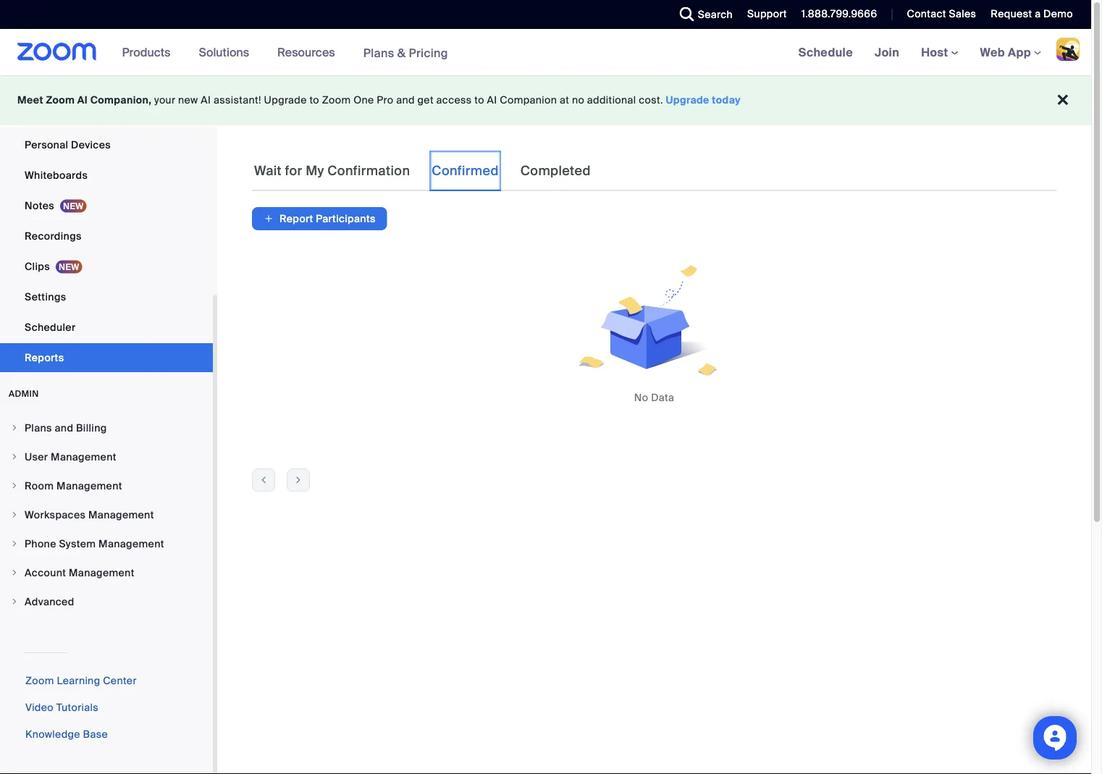 Task type: locate. For each thing, give the bounding box(es) containing it.
add image
[[264, 211, 274, 226]]

search button
[[669, 0, 737, 29]]

ai left companion
[[487, 93, 497, 107]]

schedule
[[799, 45, 853, 60]]

1 vertical spatial plans
[[25, 421, 52, 435]]

management up workspaces management
[[57, 479, 122, 492]]

right image left user
[[10, 453, 19, 461]]

zoom learning center link
[[25, 674, 137, 688]]

plans for plans & pricing
[[363, 45, 394, 60]]

personal contacts link
[[0, 100, 213, 129]]

1 personal from the top
[[25, 108, 68, 121]]

pricing
[[409, 45, 448, 60]]

a
[[1035, 7, 1041, 21]]

0 horizontal spatial upgrade
[[264, 93, 307, 107]]

management down room management menu item
[[88, 508, 154, 521]]

request a demo link
[[980, 0, 1091, 29], [991, 7, 1073, 21]]

1 right image from the top
[[10, 424, 19, 432]]

meet zoom ai companion, your new ai assistant! upgrade to zoom one pro and get access to ai companion at no additional cost. upgrade today
[[17, 93, 741, 107]]

video tutorials
[[25, 701, 98, 714]]

0 horizontal spatial to
[[310, 93, 319, 107]]

personal contacts
[[25, 108, 116, 121]]

zoom up personal contacts
[[46, 93, 75, 107]]

completed tab
[[518, 151, 593, 191]]

base
[[83, 728, 108, 741]]

product information navigation
[[111, 29, 459, 76]]

request
[[991, 7, 1032, 21]]

3 ai from the left
[[487, 93, 497, 107]]

zoom up the video
[[25, 674, 54, 688]]

personal up whiteboards
[[25, 138, 68, 151]]

right image
[[10, 424, 19, 432], [10, 597, 19, 606]]

knowledge base
[[25, 728, 108, 741]]

plans & pricing link
[[363, 45, 448, 60], [363, 45, 448, 60]]

account management menu item
[[0, 559, 213, 587]]

whiteboards
[[25, 168, 88, 182]]

personal
[[25, 108, 68, 121], [25, 138, 68, 151]]

management down phone system management menu item
[[69, 566, 135, 579]]

0 horizontal spatial ai
[[77, 93, 88, 107]]

1 horizontal spatial to
[[475, 93, 484, 107]]

0 vertical spatial right image
[[10, 424, 19, 432]]

plans and billing menu item
[[0, 414, 213, 442]]

ai right new
[[201, 93, 211, 107]]

for
[[285, 163, 302, 179]]

zoom logo image
[[17, 43, 97, 61]]

1 right image from the top
[[10, 453, 19, 461]]

0 horizontal spatial plans
[[25, 421, 52, 435]]

right image for advanced
[[10, 597, 19, 606]]

my
[[306, 163, 324, 179]]

right image left workspaces
[[10, 511, 19, 519]]

upgrade down product information navigation
[[264, 93, 307, 107]]

1 horizontal spatial plans
[[363, 45, 394, 60]]

scheduler
[[25, 320, 76, 334]]

1 horizontal spatial ai
[[201, 93, 211, 107]]

phone system management menu item
[[0, 530, 213, 558]]

1.888.799.9666
[[802, 7, 877, 21]]

no data
[[634, 391, 674, 404]]

clips
[[25, 260, 50, 273]]

next page image
[[288, 474, 309, 487]]

zoom
[[46, 93, 75, 107], [322, 93, 351, 107], [25, 674, 54, 688]]

2 personal from the top
[[25, 138, 68, 151]]

right image left account
[[10, 569, 19, 577]]

notes link
[[0, 191, 213, 220]]

settings link
[[0, 282, 213, 311]]

and inside meet zoom ai companion, footer
[[396, 93, 415, 107]]

workspaces
[[25, 508, 86, 521]]

demo
[[1044, 7, 1073, 21]]

1.888.799.9666 button
[[791, 0, 881, 29], [802, 7, 877, 21]]

participants
[[316, 212, 376, 225]]

resources
[[277, 45, 335, 60]]

2 right image from the top
[[10, 482, 19, 490]]

upgrade
[[264, 93, 307, 107], [666, 93, 710, 107]]

workspaces management menu item
[[0, 501, 213, 529]]

to down the resources dropdown button
[[310, 93, 319, 107]]

access
[[436, 93, 472, 107]]

solutions
[[199, 45, 249, 60]]

assistant!
[[214, 93, 261, 107]]

advanced
[[25, 595, 74, 608]]

right image inside phone system management menu item
[[10, 540, 19, 548]]

personal down meet
[[25, 108, 68, 121]]

3 right image from the top
[[10, 511, 19, 519]]

support link
[[737, 0, 791, 29], [747, 7, 787, 21]]

no
[[634, 391, 649, 404]]

ai
[[77, 93, 88, 107], [201, 93, 211, 107], [487, 93, 497, 107]]

report
[[280, 212, 313, 225]]

2 right image from the top
[[10, 597, 19, 606]]

app
[[1008, 45, 1031, 60]]

2 horizontal spatial ai
[[487, 93, 497, 107]]

4 right image from the top
[[10, 540, 19, 548]]

right image left room
[[10, 482, 19, 490]]

right image left advanced
[[10, 597, 19, 606]]

1 vertical spatial and
[[55, 421, 73, 435]]

confirmed
[[432, 163, 499, 179]]

1 horizontal spatial upgrade
[[666, 93, 710, 107]]

2 upgrade from the left
[[666, 93, 710, 107]]

right image inside workspaces management menu item
[[10, 511, 19, 519]]

learning
[[57, 674, 100, 688]]

wait for my confirmation tab
[[252, 151, 412, 191]]

ai up contacts
[[77, 93, 88, 107]]

1 horizontal spatial and
[[396, 93, 415, 107]]

0 vertical spatial plans
[[363, 45, 394, 60]]

right image inside room management menu item
[[10, 482, 19, 490]]

to right access
[[475, 93, 484, 107]]

0 vertical spatial and
[[396, 93, 415, 107]]

1 upgrade from the left
[[264, 93, 307, 107]]

recordings
[[25, 229, 82, 243]]

plans for plans and billing
[[25, 421, 52, 435]]

to
[[310, 93, 319, 107], [475, 93, 484, 107]]

phone
[[25, 537, 56, 550]]

right image inside user management menu item
[[10, 453, 19, 461]]

account
[[25, 566, 66, 579]]

0 vertical spatial personal
[[25, 108, 68, 121]]

1 vertical spatial right image
[[10, 597, 19, 606]]

today
[[712, 93, 741, 107]]

2 to from the left
[[475, 93, 484, 107]]

room management menu item
[[0, 472, 213, 500]]

management down 'billing'
[[51, 450, 116, 464]]

and
[[396, 93, 415, 107], [55, 421, 73, 435]]

right image
[[10, 453, 19, 461], [10, 482, 19, 490], [10, 511, 19, 519], [10, 540, 19, 548], [10, 569, 19, 577]]

right image down the admin
[[10, 424, 19, 432]]

web
[[980, 45, 1005, 60]]

personal menu menu
[[0, 0, 213, 374]]

0 horizontal spatial and
[[55, 421, 73, 435]]

right image inside advanced menu item
[[10, 597, 19, 606]]

upgrade right cost. in the right of the page
[[666, 93, 710, 107]]

data
[[651, 391, 674, 404]]

plans inside product information navigation
[[363, 45, 394, 60]]

contact sales link
[[896, 0, 980, 29], [907, 7, 976, 21]]

plans inside menu item
[[25, 421, 52, 435]]

1 vertical spatial personal
[[25, 138, 68, 151]]

right image for workspaces management
[[10, 511, 19, 519]]

plans left &
[[363, 45, 394, 60]]

completed
[[521, 163, 591, 179]]

meet zoom ai companion, footer
[[0, 75, 1091, 125]]

web app
[[980, 45, 1031, 60]]

right image left phone
[[10, 540, 19, 548]]

and left get
[[396, 93, 415, 107]]

right image inside account management menu item
[[10, 569, 19, 577]]

2 ai from the left
[[201, 93, 211, 107]]

banner
[[0, 29, 1091, 76]]

contact
[[907, 7, 946, 21]]

1 ai from the left
[[77, 93, 88, 107]]

right image for user management
[[10, 453, 19, 461]]

recordings link
[[0, 222, 213, 251]]

right image inside plans and billing menu item
[[10, 424, 19, 432]]

scheduler link
[[0, 313, 213, 342]]

resources button
[[277, 29, 342, 75]]

and left 'billing'
[[55, 421, 73, 435]]

plans up user
[[25, 421, 52, 435]]

5 right image from the top
[[10, 569, 19, 577]]



Task type: vqa. For each thing, say whether or not it's contained in the screenshot.
Phone
yes



Task type: describe. For each thing, give the bounding box(es) containing it.
management down workspaces management menu item
[[99, 537, 164, 550]]

your
[[154, 93, 175, 107]]

tabs of reported participants page tab list
[[252, 151, 593, 191]]

at
[[560, 93, 569, 107]]

right image for phone system management
[[10, 540, 19, 548]]

get
[[418, 93, 434, 107]]

system
[[59, 537, 96, 550]]

wait for my confirmation
[[254, 163, 410, 179]]

&
[[397, 45, 406, 60]]

host button
[[921, 45, 959, 60]]

reports link
[[0, 343, 213, 372]]

tutorials
[[56, 701, 98, 714]]

video tutorials link
[[25, 701, 98, 714]]

plans & pricing
[[363, 45, 448, 60]]

products button
[[122, 29, 177, 75]]

right image for account management
[[10, 569, 19, 577]]

workspaces management
[[25, 508, 154, 521]]

right image for plans and billing
[[10, 424, 19, 432]]

schedule link
[[788, 29, 864, 75]]

sales
[[949, 7, 976, 21]]

zoom learning center
[[25, 674, 137, 688]]

reports
[[25, 351, 64, 364]]

room management
[[25, 479, 122, 492]]

room
[[25, 479, 54, 492]]

1 to from the left
[[310, 93, 319, 107]]

notes
[[25, 199, 54, 212]]

report participants button
[[252, 207, 387, 230]]

management for user management
[[51, 450, 116, 464]]

companion,
[[90, 93, 152, 107]]

wait
[[254, 163, 282, 179]]

knowledge
[[25, 728, 80, 741]]

advanced menu item
[[0, 588, 213, 616]]

search
[[698, 8, 733, 21]]

pro
[[377, 93, 394, 107]]

video
[[25, 701, 54, 714]]

confirmed tab
[[430, 151, 501, 191]]

admin menu menu
[[0, 414, 213, 617]]

additional
[[587, 93, 636, 107]]

management for room management
[[57, 479, 122, 492]]

user
[[25, 450, 48, 464]]

management for account management
[[69, 566, 135, 579]]

banner containing products
[[0, 29, 1091, 76]]

host
[[921, 45, 951, 60]]

center
[[103, 674, 137, 688]]

user management
[[25, 450, 116, 464]]

contacts
[[71, 108, 116, 121]]

report participants
[[280, 212, 376, 225]]

phone system management
[[25, 537, 164, 550]]

right image for room management
[[10, 482, 19, 490]]

join
[[875, 45, 900, 60]]

solutions button
[[199, 29, 256, 75]]

confirmation
[[328, 163, 410, 179]]

request a demo
[[991, 7, 1073, 21]]

personal for personal contacts
[[25, 108, 68, 121]]

devices
[[71, 138, 111, 151]]

personal devices link
[[0, 130, 213, 159]]

billing
[[76, 421, 107, 435]]

web app button
[[980, 45, 1041, 60]]

upgrade today link
[[666, 93, 741, 107]]

cost.
[[639, 93, 663, 107]]

management for workspaces management
[[88, 508, 154, 521]]

join link
[[864, 29, 910, 75]]

profile picture image
[[1057, 38, 1080, 61]]

contact sales
[[907, 7, 976, 21]]

personal for personal devices
[[25, 138, 68, 151]]

zoom left the one
[[322, 93, 351, 107]]

whiteboards link
[[0, 161, 213, 190]]

support
[[747, 7, 787, 21]]

products
[[122, 45, 170, 60]]

no
[[572, 93, 585, 107]]

previous page image
[[253, 474, 274, 487]]

knowledge base link
[[25, 728, 108, 741]]

plans and billing
[[25, 421, 107, 435]]

meet
[[17, 93, 43, 107]]

meetings navigation
[[788, 29, 1091, 76]]

admin
[[9, 388, 39, 399]]

companion
[[500, 93, 557, 107]]

user management menu item
[[0, 443, 213, 471]]

account management
[[25, 566, 135, 579]]

and inside menu item
[[55, 421, 73, 435]]

one
[[354, 93, 374, 107]]

personal devices
[[25, 138, 111, 151]]

clips link
[[0, 252, 213, 281]]

settings
[[25, 290, 66, 303]]



